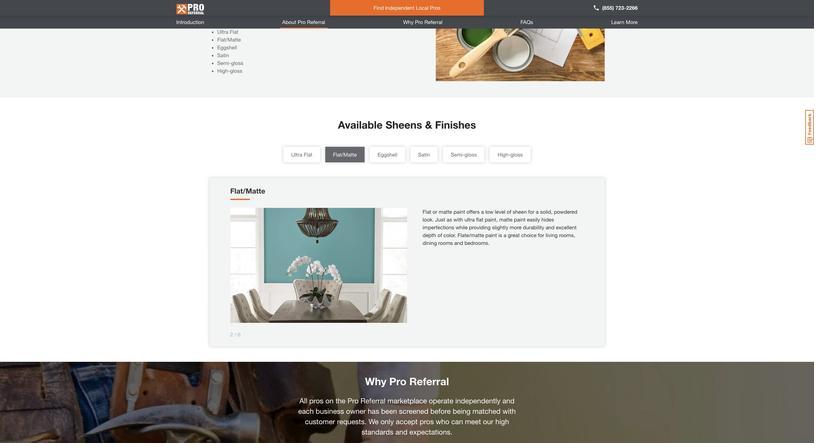 Task type: vqa. For each thing, say whether or not it's contained in the screenshot.
"flat"
yes



Task type: locate. For each thing, give the bounding box(es) containing it.
why
[[403, 19, 414, 25], [365, 376, 387, 388]]

semi-gloss
[[451, 152, 477, 158]]

0 vertical spatial pros
[[220, 13, 230, 19]]

with up while
[[454, 217, 463, 223]]

semi-
[[217, 60, 231, 66], [451, 152, 465, 158]]

durability
[[523, 224, 545, 231]]

all pros on the pro referral marketplace operate independently and each business owner has been screened before being matched with customer requests. we only accept pros who can meet our high standards and expectations.
[[298, 397, 516, 437]]

a
[[363, 13, 366, 19], [481, 209, 484, 215], [536, 209, 539, 215], [504, 232, 507, 238]]

of inside our pros can paint your interior any color you can imagine, and in a variety of sheen options, including: ultra flat flat/matte eggshell satin semi-gloss high-gloss
[[384, 13, 389, 19]]

1 vertical spatial high-
[[498, 152, 511, 158]]

semi- inside button
[[451, 152, 465, 158]]

1 horizontal spatial ultra
[[291, 152, 302, 158]]

1 horizontal spatial flat
[[304, 152, 313, 158]]

0 vertical spatial semi-
[[217, 60, 231, 66]]

0 vertical spatial why
[[403, 19, 414, 25]]

2 horizontal spatial flat
[[423, 209, 431, 215]]

matte up 'slightly'
[[499, 217, 513, 223]]

you
[[306, 13, 315, 19]]

1 vertical spatial with
[[503, 407, 516, 416]]

flat
[[476, 217, 484, 223]]

more
[[510, 224, 522, 231]]

flat or matte paint offers a low level of sheen for a solid, powdered look. just as with ultra flat paint, matte paint easily hides imperfections while providing slightly more durability and excellent depth of color. flate/matte paint is a great choice for living rooms, dining rooms and bedrooms.
[[423, 209, 578, 246]]

1 vertical spatial flat
[[304, 152, 313, 158]]

only
[[381, 418, 394, 426]]

options,
[[210, 21, 228, 27]]

0 horizontal spatial with
[[454, 217, 463, 223]]

with inside 'all pros on the pro referral marketplace operate independently and each business owner has been screened before being matched with customer requests. we only accept pros who can meet our high standards and expectations.'
[[503, 407, 516, 416]]

each
[[298, 407, 314, 416]]

0 horizontal spatial of
[[384, 13, 389, 19]]

high
[[496, 418, 509, 426]]

color.
[[444, 232, 456, 238]]

2 vertical spatial flat/matte
[[230, 187, 265, 195]]

0 vertical spatial flat
[[230, 29, 238, 35]]

and up living
[[546, 224, 555, 231]]

and left in
[[347, 13, 356, 19]]

1 horizontal spatial semi-
[[451, 152, 465, 158]]

sheen
[[390, 13, 404, 19], [513, 209, 527, 215]]

sheens
[[386, 119, 422, 131]]

1 vertical spatial sheen
[[513, 209, 527, 215]]

0 horizontal spatial ultra
[[217, 29, 228, 35]]

0 vertical spatial high-
[[217, 68, 230, 74]]

0 horizontal spatial high-
[[217, 68, 230, 74]]

feedback link image
[[806, 110, 815, 145]]

1 horizontal spatial matte
[[499, 217, 513, 223]]

satin down options,
[[217, 52, 229, 58]]

0 horizontal spatial matte
[[439, 209, 452, 215]]

pros
[[220, 13, 230, 19], [309, 397, 324, 405], [420, 418, 434, 426]]

pro down local
[[415, 19, 423, 25]]

1 vertical spatial eggshell
[[378, 152, 398, 158]]

0 vertical spatial why pro referral
[[403, 19, 443, 25]]

0 horizontal spatial sheen
[[390, 13, 404, 19]]

1 horizontal spatial satin
[[418, 152, 430, 158]]

high-gloss
[[498, 152, 523, 158]]

1 horizontal spatial with
[[503, 407, 516, 416]]

matte
[[439, 209, 452, 215], [499, 217, 513, 223]]

high- inside our pros can paint your interior any color you can imagine, and in a variety of sheen options, including: ultra flat flat/matte eggshell satin semi-gloss high-gloss
[[217, 68, 230, 74]]

of right level
[[507, 209, 512, 215]]

satin down &
[[418, 152, 430, 158]]

satin inside 'button'
[[418, 152, 430, 158]]

great
[[508, 232, 520, 238]]

and
[[347, 13, 356, 19], [546, 224, 555, 231], [455, 240, 463, 246], [503, 397, 515, 405], [396, 428, 408, 437]]

has
[[368, 407, 379, 416]]

marketplace
[[388, 397, 427, 405]]

referral inside 'all pros on the pro referral marketplace operate independently and each business owner has been screened before being matched with customer requests. we only accept pros who can meet our high standards and expectations.'
[[361, 397, 386, 405]]

flat inside our pros can paint your interior any color you can imagine, and in a variety of sheen options, including: ultra flat flat/matte eggshell satin semi-gloss high-gloss
[[230, 29, 238, 35]]

accept
[[396, 418, 418, 426]]

1 horizontal spatial high-
[[498, 152, 511, 158]]

why up the has
[[365, 376, 387, 388]]

0 vertical spatial of
[[384, 13, 389, 19]]

variety
[[367, 13, 383, 19]]

why down find independent local pros button
[[403, 19, 414, 25]]

for
[[528, 209, 535, 215], [538, 232, 545, 238]]

paint up the "including:"
[[241, 13, 253, 19]]

independent
[[385, 5, 415, 11]]

(855) 723-2266 link
[[593, 4, 638, 12]]

of
[[384, 13, 389, 19], [507, 209, 512, 215], [438, 232, 442, 238]]

flat inside flat or matte paint offers a low level of sheen for a solid, powdered look. just as with ultra flat paint, matte paint easily hides imperfections while providing slightly more durability and excellent depth of color. flate/matte paint is a great choice for living rooms, dining rooms and bedrooms.
[[423, 209, 431, 215]]

1 horizontal spatial of
[[438, 232, 442, 238]]

pro inside 'all pros on the pro referral marketplace operate independently and each business owner has been screened before being matched with customer requests. we only accept pros who can meet our high standards and expectations.'
[[348, 397, 359, 405]]

pro
[[298, 19, 306, 25], [415, 19, 423, 25], [390, 376, 407, 388], [348, 397, 359, 405]]

pro up owner
[[348, 397, 359, 405]]

0 vertical spatial with
[[454, 217, 463, 223]]

operate
[[429, 397, 454, 405]]

2 horizontal spatial can
[[452, 418, 463, 426]]

0 vertical spatial flat/matte
[[217, 36, 241, 43]]

semi- inside our pros can paint your interior any color you can imagine, and in a variety of sheen options, including: ultra flat flat/matte eggshell satin semi-gloss high-gloss
[[217, 60, 231, 66]]

being
[[453, 407, 471, 416]]

1 vertical spatial flat/matte
[[333, 152, 357, 158]]

why pro referral up marketplace in the bottom of the page
[[365, 376, 449, 388]]

1 horizontal spatial pros
[[309, 397, 324, 405]]

0 vertical spatial satin
[[217, 52, 229, 58]]

1 vertical spatial pros
[[309, 397, 324, 405]]

1 vertical spatial semi-
[[451, 152, 465, 158]]

been
[[381, 407, 397, 416]]

pros up expectations.
[[420, 418, 434, 426]]

0 vertical spatial matte
[[439, 209, 452, 215]]

0 horizontal spatial semi-
[[217, 60, 231, 66]]

can right you
[[316, 13, 325, 19]]

referral
[[307, 19, 325, 25], [425, 19, 443, 25], [410, 376, 449, 388], [361, 397, 386, 405]]

flat
[[230, 29, 238, 35], [304, 152, 313, 158], [423, 209, 431, 215]]

2 horizontal spatial of
[[507, 209, 512, 215]]

0 vertical spatial sheen
[[390, 13, 404, 19]]

1 horizontal spatial eggshell
[[378, 152, 398, 158]]

ultra
[[217, 29, 228, 35], [291, 152, 302, 158]]

offers
[[467, 209, 480, 215]]

0 vertical spatial for
[[528, 209, 535, 215]]

0 horizontal spatial satin
[[217, 52, 229, 58]]

for left living
[[538, 232, 545, 238]]

why pro referral down local
[[403, 19, 443, 25]]

sheen down the independent
[[390, 13, 404, 19]]

find independent local pros
[[374, 5, 441, 11]]

a right in
[[363, 13, 366, 19]]

paint samples, paint brush, and level tool image
[[436, 0, 605, 82]]

1 horizontal spatial sheen
[[513, 209, 527, 215]]

of right variety
[[384, 13, 389, 19]]

ultra inside button
[[291, 152, 302, 158]]

a inside our pros can paint your interior any color you can imagine, and in a variety of sheen options, including: ultra flat flat/matte eggshell satin semi-gloss high-gloss
[[363, 13, 366, 19]]

2 horizontal spatial pros
[[420, 418, 434, 426]]

0 horizontal spatial pros
[[220, 13, 230, 19]]

1 vertical spatial ultra
[[291, 152, 302, 158]]

0 vertical spatial ultra
[[217, 29, 228, 35]]

1 horizontal spatial for
[[538, 232, 545, 238]]

1 vertical spatial satin
[[418, 152, 430, 158]]

0 horizontal spatial flat
[[230, 29, 238, 35]]

2 vertical spatial flat
[[423, 209, 431, 215]]

rooms,
[[559, 232, 576, 238]]

we
[[369, 418, 379, 426]]

in
[[357, 13, 362, 19]]

pros inside our pros can paint your interior any color you can imagine, and in a variety of sheen options, including: ultra flat flat/matte eggshell satin semi-gloss high-gloss
[[220, 13, 230, 19]]

high-
[[217, 68, 230, 74], [498, 152, 511, 158]]

eggshell inside our pros can paint your interior any color you can imagine, and in a variety of sheen options, including: ultra flat flat/matte eggshell satin semi-gloss high-gloss
[[217, 44, 237, 50]]

with inside flat or matte paint offers a low level of sheen for a solid, powdered look. just as with ultra flat paint, matte paint easily hides imperfections while providing slightly more durability and excellent depth of color. flate/matte paint is a great choice for living rooms, dining rooms and bedrooms.
[[454, 217, 463, 223]]

satin
[[217, 52, 229, 58], [418, 152, 430, 158]]

pros up options,
[[220, 13, 230, 19]]

sheen up more
[[513, 209, 527, 215]]

for up easily
[[528, 209, 535, 215]]

with up high
[[503, 407, 516, 416]]

pro left you
[[298, 19, 306, 25]]

1 vertical spatial why
[[365, 376, 387, 388]]

gloss
[[231, 60, 243, 66], [230, 68, 243, 74], [465, 152, 477, 158], [511, 152, 523, 158]]

introduction
[[176, 19, 204, 25]]

and down accept
[[396, 428, 408, 437]]

ultra flat
[[291, 152, 313, 158]]

flat/matte inside button
[[333, 152, 357, 158]]

local
[[416, 5, 429, 11]]

bedrooms.
[[465, 240, 490, 246]]

0 horizontal spatial eggshell
[[217, 44, 237, 50]]

a right is
[[504, 232, 507, 238]]

color
[[293, 13, 305, 19]]

1 vertical spatial matte
[[499, 217, 513, 223]]

pros right all
[[309, 397, 324, 405]]

living
[[546, 232, 558, 238]]

0 vertical spatial eggshell
[[217, 44, 237, 50]]

screened
[[399, 407, 429, 416]]

why pro referral
[[403, 19, 443, 25], [365, 376, 449, 388]]

meet
[[465, 418, 481, 426]]

any
[[283, 13, 292, 19]]

referral up the has
[[361, 397, 386, 405]]

hides
[[542, 217, 554, 223]]

or
[[433, 209, 438, 215]]

dining
[[423, 240, 437, 246]]

can up the "including:"
[[231, 13, 240, 19]]

matte up as
[[439, 209, 452, 215]]

of down imperfections at the right of the page
[[438, 232, 442, 238]]

flat inside button
[[304, 152, 313, 158]]

with
[[454, 217, 463, 223], [503, 407, 516, 416]]

can down being
[[452, 418, 463, 426]]

can inside 'all pros on the pro referral marketplace operate independently and each business owner has been screened before being matched with customer requests. we only accept pros who can meet our high standards and expectations.'
[[452, 418, 463, 426]]

flat/matte button
[[326, 147, 365, 163]]

0 horizontal spatial why
[[365, 376, 387, 388]]

and inside our pros can paint your interior any color you can imagine, and in a variety of sheen options, including: ultra flat flat/matte eggshell satin semi-gloss high-gloss
[[347, 13, 356, 19]]

flat/matte
[[217, 36, 241, 43], [333, 152, 357, 158], [230, 187, 265, 195]]

1 horizontal spatial can
[[316, 13, 325, 19]]



Task type: describe. For each thing, give the bounding box(es) containing it.
6
[[238, 332, 241, 338]]

depth
[[423, 232, 436, 238]]

including:
[[230, 21, 252, 27]]

providing
[[469, 224, 491, 231]]

2 / 6
[[230, 332, 241, 338]]

easily
[[527, 217, 540, 223]]

ultra flat button
[[284, 147, 320, 163]]

slightly
[[492, 224, 509, 231]]

interior
[[266, 13, 282, 19]]

paint up more
[[514, 217, 526, 223]]

all
[[300, 397, 307, 405]]

eggshell button
[[370, 147, 405, 163]]

choice
[[521, 232, 537, 238]]

bright turquoise flat matte painted dining room image
[[230, 208, 407, 323]]

pro referral logo image
[[176, 1, 204, 17]]

referral down pros
[[425, 19, 443, 25]]

satin button
[[411, 147, 438, 163]]

&
[[425, 119, 432, 131]]

low
[[486, 209, 494, 215]]

your
[[254, 13, 265, 19]]

faqs
[[521, 19, 533, 25]]

/
[[235, 332, 236, 338]]

2 vertical spatial of
[[438, 232, 442, 238]]

standards
[[362, 428, 394, 437]]

before
[[431, 407, 451, 416]]

satin inside our pros can paint your interior any color you can imagine, and in a variety of sheen options, including: ultra flat flat/matte eggshell satin semi-gloss high-gloss
[[217, 52, 229, 58]]

flat/matte inside our pros can paint your interior any color you can imagine, and in a variety of sheen options, including: ultra flat flat/matte eggshell satin semi-gloss high-gloss
[[217, 36, 241, 43]]

imagine,
[[326, 13, 346, 19]]

0 horizontal spatial can
[[231, 13, 240, 19]]

look.
[[423, 217, 434, 223]]

0 horizontal spatial for
[[528, 209, 535, 215]]

and up high
[[503, 397, 515, 405]]

owner
[[346, 407, 366, 416]]

high-gloss button
[[490, 147, 531, 163]]

paint inside our pros can paint your interior any color you can imagine, and in a variety of sheen options, including: ultra flat flat/matte eggshell satin semi-gloss high-gloss
[[241, 13, 253, 19]]

requests.
[[337, 418, 367, 426]]

powdered
[[554, 209, 578, 215]]

2266
[[627, 5, 638, 11]]

paint,
[[485, 217, 498, 223]]

our
[[210, 13, 218, 19]]

723-
[[616, 5, 627, 11]]

available sheens & finishes
[[338, 119, 476, 131]]

paint left is
[[486, 232, 497, 238]]

is
[[499, 232, 502, 238]]

independently
[[456, 397, 501, 405]]

about pro referral
[[282, 19, 325, 25]]

solid,
[[540, 209, 553, 215]]

sheen inside our pros can paint your interior any color you can imagine, and in a variety of sheen options, including: ultra flat flat/matte eggshell satin semi-gloss high-gloss
[[390, 13, 404, 19]]

pros for our
[[220, 13, 230, 19]]

referral right color on the left top of the page
[[307, 19, 325, 25]]

about
[[282, 19, 296, 25]]

ultra
[[465, 217, 475, 223]]

learn more
[[612, 19, 638, 25]]

level
[[495, 209, 506, 215]]

while
[[456, 224, 468, 231]]

expectations.
[[410, 428, 453, 437]]

(855)
[[603, 5, 614, 11]]

our pros can paint your interior any color you can imagine, and in a variety of sheen options, including: ultra flat flat/matte eggshell satin semi-gloss high-gloss
[[210, 13, 404, 74]]

1 horizontal spatial why
[[403, 19, 414, 25]]

learn
[[612, 19, 625, 25]]

find independent local pros button
[[330, 0, 484, 16]]

flate/matte
[[458, 232, 484, 238]]

more
[[626, 19, 638, 25]]

ultra inside our pros can paint your interior any color you can imagine, and in a variety of sheen options, including: ultra flat flat/matte eggshell satin semi-gloss high-gloss
[[217, 29, 228, 35]]

excellent
[[556, 224, 577, 231]]

semi-gloss button
[[443, 147, 485, 163]]

1 vertical spatial of
[[507, 209, 512, 215]]

on
[[326, 397, 334, 405]]

who
[[436, 418, 450, 426]]

matched
[[473, 407, 501, 416]]

2 vertical spatial pros
[[420, 418, 434, 426]]

1 vertical spatial why pro referral
[[365, 376, 449, 388]]

a left low
[[481, 209, 484, 215]]

eggshell inside "eggshell" button
[[378, 152, 398, 158]]

rooms
[[438, 240, 453, 246]]

high- inside button
[[498, 152, 511, 158]]

1 vertical spatial for
[[538, 232, 545, 238]]

paint up the ultra
[[454, 209, 465, 215]]

pro up marketplace in the bottom of the page
[[390, 376, 407, 388]]

business
[[316, 407, 344, 416]]

pros
[[430, 5, 441, 11]]

customer
[[305, 418, 335, 426]]

available
[[338, 119, 383, 131]]

and down 'color.'
[[455, 240, 463, 246]]

(855) 723-2266
[[603, 5, 638, 11]]

pros for all
[[309, 397, 324, 405]]

2
[[230, 332, 233, 338]]

a up easily
[[536, 209, 539, 215]]

finishes
[[435, 119, 476, 131]]

imperfections
[[423, 224, 454, 231]]

sheen inside flat or matte paint offers a low level of sheen for a solid, powdered look. just as with ultra flat paint, matte paint easily hides imperfections while providing slightly more durability and excellent depth of color. flate/matte paint is a great choice for living rooms, dining rooms and bedrooms.
[[513, 209, 527, 215]]

find
[[374, 5, 384, 11]]

just
[[436, 217, 445, 223]]

as
[[447, 217, 452, 223]]

referral up operate
[[410, 376, 449, 388]]

the
[[336, 397, 346, 405]]



